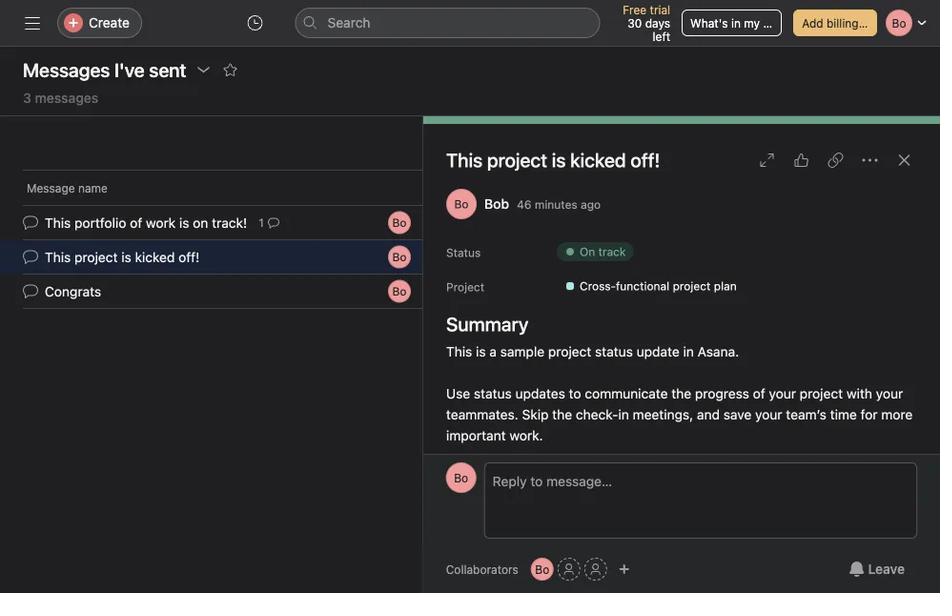 Task type: describe. For each thing, give the bounding box(es) containing it.
search button
[[295, 8, 601, 38]]

portfolio
[[74, 215, 126, 231]]

search
[[328, 15, 371, 31]]

minutes
[[535, 198, 578, 211]]

create
[[89, 15, 130, 31]]

add billing info button
[[794, 10, 883, 36]]

1 horizontal spatial this project is kicked off!
[[446, 149, 660, 171]]

1 horizontal spatial in
[[683, 344, 694, 360]]

add
[[803, 16, 824, 30]]

1 button
[[255, 213, 283, 232]]

this project is kicked off! inside cell
[[45, 249, 200, 265]]

project
[[446, 280, 484, 294]]

is inside conversation name for this project is kicked off! cell
[[121, 249, 131, 265]]

this portfolio of work is on track!
[[45, 215, 247, 231]]

history image
[[248, 15, 263, 31]]

add or remove collaborators image
[[619, 564, 630, 575]]

communicate
[[585, 386, 668, 402]]

bob link
[[484, 196, 509, 212]]

project up 46
[[487, 149, 547, 171]]

what's
[[691, 16, 729, 30]]

this portfolio of work is on track! row
[[0, 205, 941, 240]]

track
[[599, 245, 626, 259]]

add billing info
[[803, 16, 883, 30]]

actions image
[[196, 62, 211, 77]]

conversation name for congrats cell
[[0, 274, 424, 309]]

bob
[[484, 196, 509, 212]]

this up the congrats
[[45, 249, 71, 265]]

name
[[78, 181, 108, 195]]

team's
[[786, 407, 827, 423]]

1
[[259, 216, 264, 229]]

congrats row
[[0, 274, 941, 309]]

add to starred image
[[223, 62, 238, 77]]

1 horizontal spatial status
[[595, 344, 633, 360]]

3
[[23, 90, 31, 106]]

more actions image
[[862, 153, 878, 168]]

conversation name for this project is kicked off! cell
[[0, 239, 424, 275]]

to
[[569, 386, 581, 402]]

conversation name for this portfolio of work is on track! cell
[[0, 205, 424, 240]]

bo inside conversation name for this portfolio of work is on track! cell
[[393, 216, 407, 229]]

is inside conversation name for this portfolio of work is on track! cell
[[179, 215, 189, 231]]

0 horizontal spatial the
[[552, 407, 572, 423]]

of inside cell
[[130, 215, 142, 231]]

project up to
[[548, 344, 592, 360]]

congrats
[[45, 284, 101, 299]]

collaborators
[[446, 563, 519, 576]]

0 vertical spatial kicked
[[570, 149, 626, 171]]

meetings,
[[633, 407, 693, 423]]

check-
[[576, 407, 618, 423]]

for
[[861, 407, 878, 423]]

1 horizontal spatial the
[[672, 386, 692, 402]]

progress
[[695, 386, 749, 402]]

project left plan
[[673, 280, 711, 293]]

a
[[489, 344, 497, 360]]

info
[[863, 16, 883, 30]]

summary
[[446, 313, 529, 335]]

trial
[[650, 3, 671, 16]]

time
[[830, 407, 857, 423]]

bo down important
[[454, 471, 469, 485]]

tree grid containing this portfolio of work is on track!
[[0, 205, 941, 309]]

create button
[[57, 8, 142, 38]]

0 horizontal spatial bo button
[[446, 463, 477, 493]]

use
[[446, 386, 470, 402]]

messages
[[23, 58, 110, 81]]

with
[[847, 386, 873, 402]]

expand sidebar image
[[25, 15, 40, 31]]

what's in my trial? button
[[682, 10, 790, 36]]

cross-functional project plan link
[[557, 277, 745, 296]]

1 horizontal spatial off!
[[631, 149, 660, 171]]

leave button
[[837, 552, 918, 587]]

3 messages
[[23, 90, 98, 106]]

is left a
[[476, 344, 486, 360]]

your up 'more'
[[876, 386, 903, 402]]

kicked inside cell
[[135, 249, 175, 265]]

bo inside conversation name for congrats cell
[[393, 285, 407, 298]]

is up the minutes
[[552, 149, 566, 171]]



Task type: vqa. For each thing, say whether or not it's contained in the screenshot.
28
no



Task type: locate. For each thing, give the bounding box(es) containing it.
leave
[[869, 561, 905, 577]]

status up teammates.
[[474, 386, 512, 402]]

1 vertical spatial in
[[683, 344, 694, 360]]

tree grid
[[0, 205, 941, 309]]

updates
[[515, 386, 565, 402]]

this left a
[[446, 344, 472, 360]]

bo left status
[[393, 250, 407, 264]]

1 vertical spatial bo button
[[531, 558, 554, 581]]

the down to
[[552, 407, 572, 423]]

46
[[517, 198, 532, 211]]

status
[[595, 344, 633, 360], [474, 386, 512, 402]]

this project is kicked off!
[[446, 149, 660, 171], [45, 249, 200, 265]]

off! inside conversation name for this project is kicked off! cell
[[179, 249, 200, 265]]

your up 'team's'
[[769, 386, 796, 402]]

message
[[27, 181, 75, 195]]

teammates.
[[446, 407, 518, 423]]

30
[[628, 16, 642, 30]]

in
[[732, 16, 741, 30], [683, 344, 694, 360], [618, 407, 629, 423]]

in left asana.
[[683, 344, 694, 360]]

project inside use status updates to communicate the progress of your project with your teammates. skip the check-in meetings, and save your team's time for more important work.
[[800, 386, 843, 402]]

0 vertical spatial of
[[130, 215, 142, 231]]

0 horizontal spatial this project is kicked off!
[[45, 249, 200, 265]]

1 vertical spatial status
[[474, 386, 512, 402]]

1 vertical spatial this project is kicked off!
[[45, 249, 200, 265]]

plan
[[714, 280, 737, 293]]

project inside cell
[[74, 249, 118, 265]]

is
[[552, 149, 566, 171], [179, 215, 189, 231], [121, 249, 131, 265], [476, 344, 486, 360]]

bo up this project is kicked off! row
[[393, 216, 407, 229]]

1 vertical spatial off!
[[179, 249, 200, 265]]

bo button
[[446, 463, 477, 493], [531, 558, 554, 581]]

status
[[446, 246, 481, 260]]

message name
[[27, 181, 108, 195]]

full screen image
[[759, 153, 775, 168]]

status up communicate
[[595, 344, 633, 360]]

1 horizontal spatial bo button
[[531, 558, 554, 581]]

i've sent
[[115, 58, 187, 81]]

free
[[623, 3, 647, 16]]

update
[[637, 344, 680, 360]]

of inside use status updates to communicate the progress of your project with your teammates. skip the check-in meetings, and save your team's time for more important work.
[[753, 386, 766, 402]]

what's in my trial?
[[691, 16, 790, 30]]

0 horizontal spatial off!
[[179, 249, 200, 265]]

0 vertical spatial off!
[[631, 149, 660, 171]]

bo inside conversation name for this project is kicked off! cell
[[393, 250, 407, 264]]

is down this portfolio of work is on track!
[[121, 249, 131, 265]]

row
[[23, 204, 424, 206]]

1 horizontal spatial of
[[753, 386, 766, 402]]

0 likes. click to like this task image
[[794, 153, 809, 168]]

0 vertical spatial bo button
[[446, 463, 477, 493]]

save
[[724, 407, 752, 423]]

message name row
[[0, 170, 941, 205]]

project
[[487, 149, 547, 171], [74, 249, 118, 265], [673, 280, 711, 293], [548, 344, 592, 360], [800, 386, 843, 402]]

project down portfolio
[[74, 249, 118, 265]]

2 vertical spatial in
[[618, 407, 629, 423]]

bo
[[454, 197, 469, 211], [393, 216, 407, 229], [393, 250, 407, 264], [393, 285, 407, 298], [454, 471, 469, 485], [536, 563, 550, 576]]

status inside use status updates to communicate the progress of your project with your teammates. skip the check-in meetings, and save your team's time for more important work.
[[474, 386, 512, 402]]

sample
[[500, 344, 545, 360]]

work
[[146, 215, 176, 231]]

my
[[744, 16, 760, 30]]

this project is kicked off! down portfolio
[[45, 249, 200, 265]]

is left 'on' at top left
[[179, 215, 189, 231]]

trial?
[[764, 16, 790, 30]]

of
[[130, 215, 142, 231], [753, 386, 766, 402]]

copy link image
[[828, 153, 843, 168]]

on
[[580, 245, 595, 259]]

in inside button
[[732, 16, 741, 30]]

0 vertical spatial this project is kicked off!
[[446, 149, 660, 171]]

on track
[[580, 245, 626, 259]]

1 vertical spatial kicked
[[135, 249, 175, 265]]

bo button right collaborators
[[531, 558, 554, 581]]

bo left bob link
[[454, 197, 469, 211]]

0 vertical spatial status
[[595, 344, 633, 360]]

the up meetings, at right
[[672, 386, 692, 402]]

ago
[[581, 198, 601, 211]]

in down communicate
[[618, 407, 629, 423]]

off!
[[631, 149, 660, 171], [179, 249, 200, 265]]

cross-functional project plan
[[580, 280, 737, 293]]

bo right collaborators
[[536, 563, 550, 576]]

0 horizontal spatial status
[[474, 386, 512, 402]]

track!
[[212, 215, 247, 231]]

1 horizontal spatial kicked
[[570, 149, 626, 171]]

left
[[653, 30, 671, 43]]

1 vertical spatial the
[[552, 407, 572, 423]]

close this status update image
[[897, 153, 912, 168]]

kicked
[[570, 149, 626, 171], [135, 249, 175, 265]]

important
[[446, 428, 506, 444]]

0 horizontal spatial kicked
[[135, 249, 175, 265]]

project up 'team's'
[[800, 386, 843, 402]]

kicked down work
[[135, 249, 175, 265]]

bob 46 minutes ago
[[484, 196, 601, 212]]

3 messages button
[[23, 90, 98, 115]]

messages i've sent
[[23, 58, 187, 81]]

use status updates to communicate the progress of your project with your teammates. skip the check-in meetings, and save your team's time for more important work.
[[446, 386, 917, 444]]

days
[[646, 16, 671, 30]]

0 vertical spatial in
[[732, 16, 741, 30]]

this is a sample project status update in asana.
[[446, 344, 739, 360]]

in inside use status updates to communicate the progress of your project with your teammates. skip the check-in meetings, and save your team's time for more important work.
[[618, 407, 629, 423]]

bo left project
[[393, 285, 407, 298]]

this up "this portfolio of work is on track!" row at top
[[446, 149, 483, 171]]

kicked up ago
[[570, 149, 626, 171]]

0 horizontal spatial of
[[130, 215, 142, 231]]

1 vertical spatial of
[[753, 386, 766, 402]]

this project is kicked off! up the minutes
[[446, 149, 660, 171]]

cross-
[[580, 280, 616, 293]]

column header
[[424, 170, 653, 205]]

your right save
[[755, 407, 783, 423]]

of left work
[[130, 215, 142, 231]]

this down message
[[45, 215, 71, 231]]

free trial 30 days left
[[623, 3, 671, 43]]

this
[[446, 149, 483, 171], [45, 215, 71, 231], [45, 249, 71, 265], [446, 344, 472, 360]]

your
[[769, 386, 796, 402], [876, 386, 903, 402], [755, 407, 783, 423]]

in left 'my'
[[732, 16, 741, 30]]

search list box
[[295, 8, 601, 38]]

this project is kicked off! row
[[0, 239, 941, 275]]

functional
[[616, 280, 670, 293]]

the
[[672, 386, 692, 402], [552, 407, 572, 423]]

of right progress
[[753, 386, 766, 402]]

asana.
[[698, 344, 739, 360]]

work.
[[510, 428, 543, 444]]

this project is kicked off! link
[[446, 149, 660, 171]]

billing
[[827, 16, 859, 30]]

on
[[193, 215, 208, 231]]

messages
[[35, 90, 98, 106]]

0 horizontal spatial in
[[618, 407, 629, 423]]

bo button down important
[[446, 463, 477, 493]]

more
[[882, 407, 913, 423]]

2 horizontal spatial in
[[732, 16, 741, 30]]

skip
[[522, 407, 549, 423]]

and
[[697, 407, 720, 423]]

0 vertical spatial the
[[672, 386, 692, 402]]



